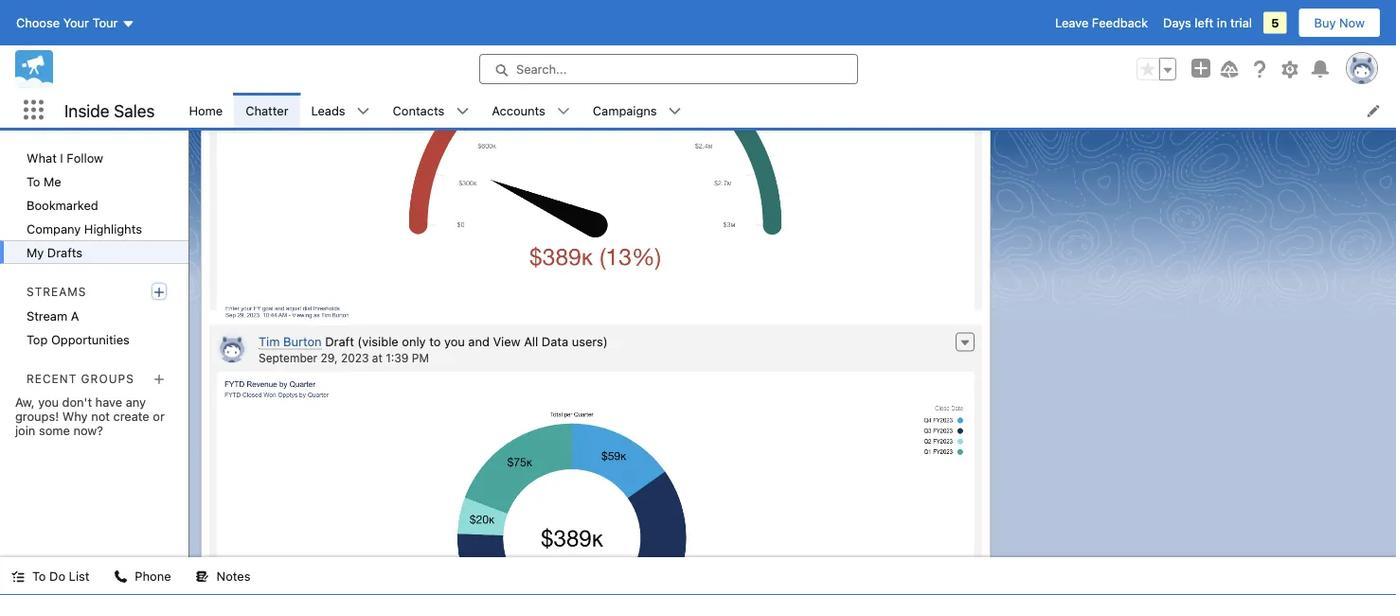 Task type: locate. For each thing, give the bounding box(es) containing it.
text default image for accounts
[[557, 105, 570, 118]]

text default image for leads
[[357, 105, 370, 118]]

to inside to do list button
[[32, 570, 46, 584]]

company
[[27, 222, 81, 236]]

bookmarked link
[[0, 193, 188, 217]]

you down recent
[[38, 395, 59, 409]]

text default image left phone
[[114, 571, 127, 584]]

at
[[372, 352, 382, 365]]

feedback
[[1092, 16, 1148, 30]]

accounts link
[[480, 93, 557, 128]]

tim
[[259, 335, 280, 349]]

i
[[60, 151, 63, 165]]

choose your tour button
[[15, 8, 136, 38]]

my drafts link
[[0, 241, 188, 264]]

5
[[1271, 16, 1279, 30]]

to left me
[[27, 174, 40, 188]]

list
[[69, 570, 89, 584]]

leave feedback
[[1055, 16, 1148, 30]]

a
[[71, 309, 79, 323]]

and
[[468, 335, 490, 349]]

groups!
[[15, 409, 59, 424]]

burton
[[283, 335, 322, 349]]

list
[[178, 93, 1396, 128]]

group
[[1137, 58, 1176, 81]]

fytd revenue by quarter image
[[217, 373, 975, 596]]

some
[[39, 424, 70, 438]]

join
[[15, 424, 35, 438]]

leads list item
[[300, 93, 381, 128]]

do
[[49, 570, 65, 584]]

leads
[[311, 103, 345, 117]]

streams
[[27, 285, 87, 298]]

you right to
[[444, 335, 465, 349]]

tim burton link
[[259, 335, 322, 350]]

now
[[1339, 16, 1365, 30]]

0 vertical spatial you
[[444, 335, 465, 349]]

1 horizontal spatial you
[[444, 335, 465, 349]]

don't
[[62, 395, 92, 409]]

pm
[[412, 352, 429, 365]]

1 vertical spatial you
[[38, 395, 59, 409]]

to do list
[[32, 570, 89, 584]]

0 vertical spatial to
[[27, 174, 40, 188]]

to
[[27, 174, 40, 188], [32, 570, 46, 584]]

phone button
[[103, 558, 182, 596]]

you
[[444, 335, 465, 349], [38, 395, 59, 409]]

text default image left do
[[11, 571, 25, 584]]

text default image inside accounts list item
[[557, 105, 570, 118]]

you inside tim burton draft (visible only to you and view all data users) september 29, 2023 at 1:39 pm
[[444, 335, 465, 349]]

september
[[259, 352, 317, 365]]

text default image inside campaigns list item
[[668, 105, 682, 118]]

not
[[91, 409, 110, 424]]

to left do
[[32, 570, 46, 584]]

what i follow to me bookmarked company highlights my drafts
[[27, 151, 142, 260]]

data
[[542, 335, 568, 349]]

text default image inside contacts list item
[[456, 105, 469, 118]]

0 horizontal spatial you
[[38, 395, 59, 409]]

drafts
[[47, 245, 82, 260]]

fytd revenue image
[[217, 6, 975, 332]]

1 vertical spatial to
[[32, 570, 46, 584]]

campaigns
[[593, 103, 657, 117]]

inside sales
[[64, 100, 155, 121]]

text default image right leads
[[357, 105, 370, 118]]

text default image
[[357, 105, 370, 118], [456, 105, 469, 118], [557, 105, 570, 118], [668, 105, 682, 118], [11, 571, 25, 584], [114, 571, 127, 584]]

only
[[402, 335, 426, 349]]

accounts list item
[[480, 93, 581, 128]]

my
[[27, 245, 44, 260]]

september 29, 2023 at 1:39 pm link
[[259, 352, 429, 365]]

your
[[63, 16, 89, 30]]

to inside the what i follow to me bookmarked company highlights my drafts
[[27, 174, 40, 188]]

notes
[[217, 570, 250, 584]]

now?
[[73, 424, 103, 438]]

highlights
[[84, 222, 142, 236]]

text default image right accounts in the top of the page
[[557, 105, 570, 118]]

company highlights link
[[0, 217, 188, 241]]

text default image right contacts
[[456, 105, 469, 118]]

2023
[[341, 352, 369, 365]]

search... button
[[479, 54, 858, 84]]

groups
[[81, 372, 134, 386]]

leave feedback link
[[1055, 16, 1148, 30]]

why not create or join some now?
[[15, 409, 165, 438]]

text default image inside phone button
[[114, 571, 127, 584]]

recent groups
[[27, 372, 134, 386]]

phone
[[135, 570, 171, 584]]

text default image inside leads list item
[[357, 105, 370, 118]]

text default image for campaigns
[[668, 105, 682, 118]]

or
[[153, 409, 165, 424]]

text default image down search... button
[[668, 105, 682, 118]]

streams link
[[27, 285, 87, 298]]



Task type: describe. For each thing, give the bounding box(es) containing it.
contacts link
[[381, 93, 456, 128]]

any
[[126, 395, 146, 409]]

chatter link
[[234, 93, 300, 128]]

1:39
[[386, 352, 409, 365]]

tim burton image
[[217, 333, 247, 364]]

days left in trial
[[1163, 16, 1252, 30]]

recent
[[27, 372, 77, 386]]

tim burton draft (visible only to you and view all data users) september 29, 2023 at 1:39 pm
[[259, 335, 608, 365]]

search...
[[516, 62, 567, 76]]

campaigns link
[[581, 93, 668, 128]]

aw, you don't have any groups!
[[15, 395, 146, 424]]

to
[[429, 335, 441, 349]]

you inside aw, you don't have any groups!
[[38, 395, 59, 409]]

chatter
[[246, 103, 288, 117]]

tim burton, september 29, 2023 at 1:39 pm element
[[209, 326, 982, 596]]

sales
[[114, 100, 155, 121]]

list containing home
[[178, 93, 1396, 128]]

stream a top opportunities
[[27, 309, 130, 347]]

users)
[[572, 335, 608, 349]]

29,
[[321, 352, 338, 365]]

to me link
[[0, 170, 188, 193]]

(visible
[[357, 335, 398, 349]]

leads link
[[300, 93, 357, 128]]

all
[[524, 335, 538, 349]]

choose
[[16, 16, 60, 30]]

recent groups link
[[27, 372, 134, 386]]

buy
[[1314, 16, 1336, 30]]

create
[[113, 409, 149, 424]]

in
[[1217, 16, 1227, 30]]

home link
[[178, 93, 234, 128]]

stream
[[27, 309, 67, 323]]

days
[[1163, 16, 1191, 30]]

buy now button
[[1298, 8, 1381, 38]]

leave
[[1055, 16, 1089, 30]]

contacts
[[393, 103, 444, 117]]

text default image
[[196, 571, 209, 584]]

top opportunities link
[[0, 328, 188, 351]]

notes button
[[184, 558, 262, 596]]

aw,
[[15, 395, 35, 409]]

home
[[189, 103, 223, 117]]

what
[[27, 151, 57, 165]]

opportunities
[[51, 333, 130, 347]]

accounts
[[492, 103, 545, 117]]

trial
[[1230, 16, 1252, 30]]

stream a link
[[0, 304, 188, 328]]

text default image for contacts
[[456, 105, 469, 118]]

left
[[1195, 16, 1213, 30]]

follow
[[67, 151, 103, 165]]

text default image inside to do list button
[[11, 571, 25, 584]]

tour
[[92, 16, 118, 30]]

what i follow link
[[0, 146, 188, 170]]

draft
[[325, 335, 354, 349]]

top
[[27, 333, 48, 347]]

why
[[62, 409, 88, 424]]

campaigns list item
[[581, 93, 693, 128]]

bookmarked
[[27, 198, 98, 212]]

inside
[[64, 100, 110, 121]]

have
[[95, 395, 122, 409]]

view
[[493, 335, 521, 349]]

buy now
[[1314, 16, 1365, 30]]

contacts list item
[[381, 93, 480, 128]]

me
[[44, 174, 61, 188]]

to do list button
[[0, 558, 101, 596]]

choose your tour
[[16, 16, 118, 30]]



Task type: vqa. For each thing, say whether or not it's contained in the screenshot.
To Me link
yes



